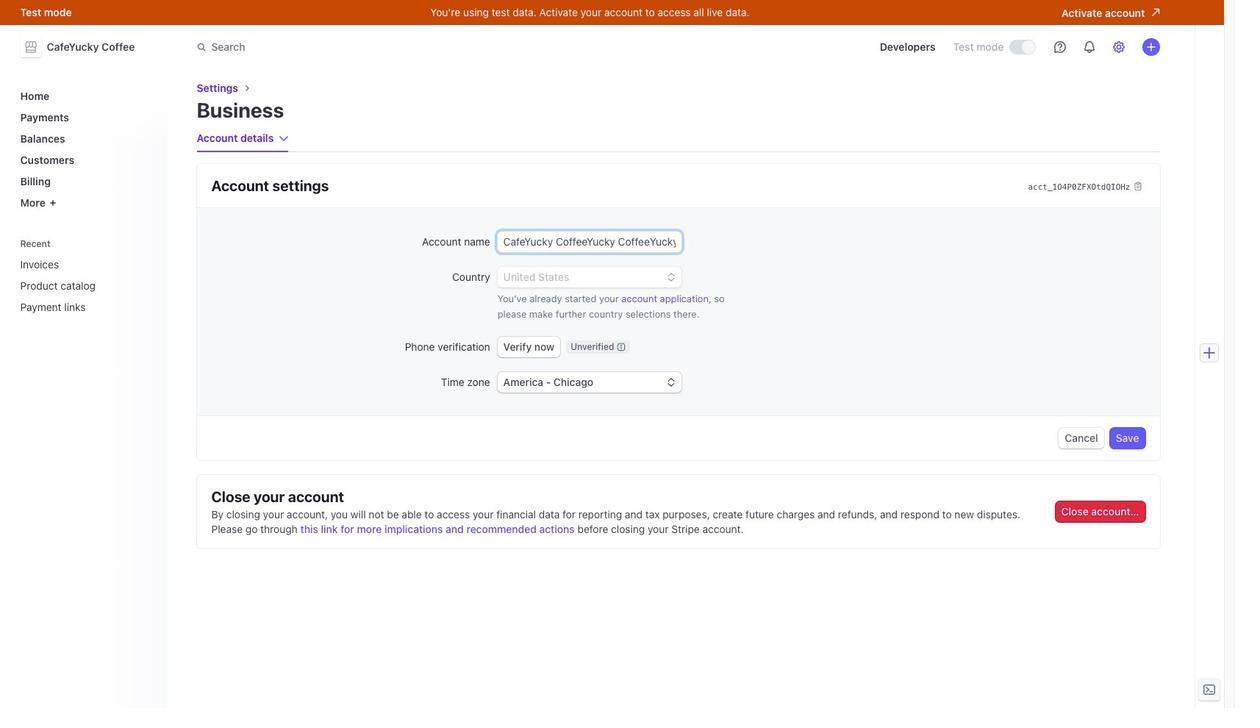 Task type: describe. For each thing, give the bounding box(es) containing it.
notifications image
[[1084, 41, 1095, 53]]

1 recent element from the top
[[14, 234, 158, 319]]

Company text field
[[498, 232, 682, 252]]

core navigation links element
[[14, 84, 158, 215]]



Task type: locate. For each thing, give the bounding box(es) containing it.
help image
[[1054, 41, 1066, 53]]

clear history image
[[144, 239, 153, 248]]

recent element
[[14, 234, 158, 319], [14, 252, 158, 319]]

settings image
[[1113, 41, 1125, 53]]

Search text field
[[188, 33, 603, 61]]

2 recent element from the top
[[14, 252, 158, 319]]

Test mode checkbox
[[1010, 40, 1035, 54]]

None search field
[[188, 33, 603, 61]]



Task type: vqa. For each thing, say whether or not it's contained in the screenshot.
Test clocks link
no



